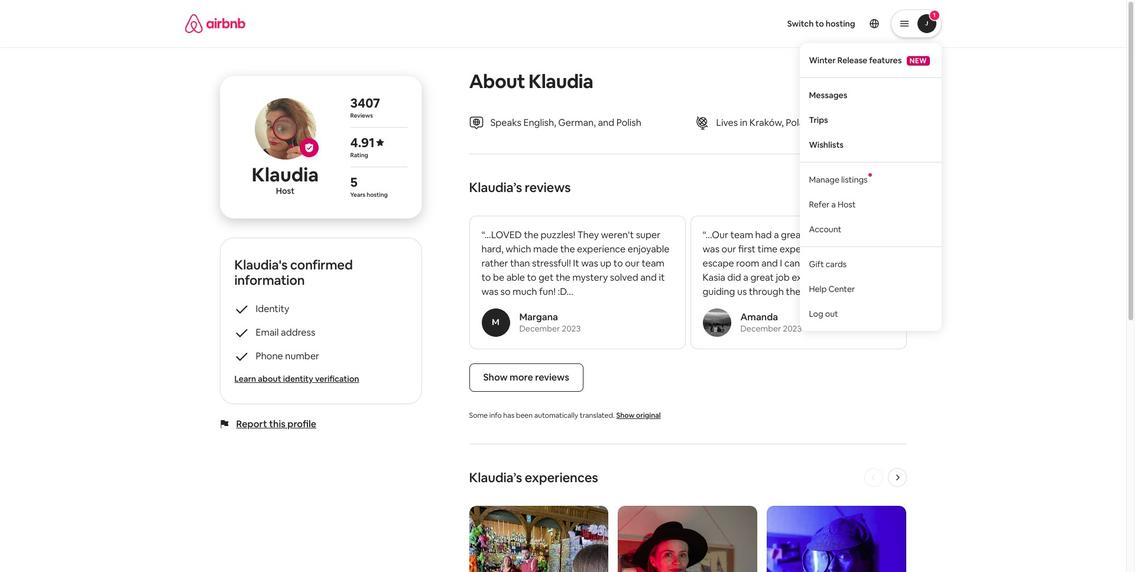 Task type: vqa. For each thing, say whether or not it's contained in the screenshot.
I
yes



Task type: describe. For each thing, give the bounding box(es) containing it.
margana december 2023
[[519, 311, 581, 334]]

that
[[858, 257, 876, 270]]

speaks english, german, and polish
[[490, 116, 641, 129]]

than
[[510, 257, 530, 270]]

to left be
[[482, 271, 491, 284]]

center
[[829, 284, 855, 294]]

to inside profile element
[[816, 18, 824, 29]]

phone number
[[256, 350, 319, 362]]

and left i on the right of page
[[762, 257, 778, 270]]

automatically
[[534, 411, 578, 420]]

cards
[[826, 259, 847, 269]]

hosting for switch
[[826, 18, 855, 29]]

get
[[539, 271, 554, 284]]

listings
[[841, 174, 868, 185]]

:d…
[[558, 286, 573, 298]]

klaudia's for klaudia's reviews
[[469, 179, 522, 196]]

explaining
[[792, 271, 836, 284]]

able
[[507, 271, 525, 284]]

much
[[513, 286, 537, 298]]

1 button
[[891, 9, 942, 38]]

first
[[738, 243, 756, 255]]

1
[[933, 11, 936, 19]]

december for margana
[[519, 323, 560, 334]]

amanda user profile image
[[703, 309, 731, 337]]

i
[[780, 257, 782, 270]]

experiencing
[[780, 243, 836, 255]]

fun!
[[539, 286, 556, 298]]

0 horizontal spatial time
[[758, 243, 778, 255]]

recommend
[[778, 328, 832, 341]]

rating
[[350, 151, 368, 159]]

so
[[501, 286, 511, 298]]

honestly
[[802, 257, 839, 270]]

polish
[[617, 116, 641, 129]]

job
[[776, 271, 790, 284]]

a down the activity
[[751, 314, 756, 326]]

us
[[737, 286, 747, 298]]

team.
[[827, 300, 853, 312]]

to left get
[[527, 271, 537, 284]]

a inside refer a host link
[[831, 199, 836, 210]]

puzzles!
[[541, 229, 575, 241]]

trips link
[[800, 107, 942, 132]]

the down puzzles!
[[560, 243, 575, 255]]

this
[[829, 286, 847, 298]]

to right up
[[614, 257, 623, 270]]

5
[[350, 174, 358, 190]]

info
[[489, 411, 502, 420]]

refer
[[809, 199, 830, 210]]

0 vertical spatial reviews
[[525, 179, 571, 196]]

a down with
[[838, 243, 843, 255]]

verified host image
[[304, 143, 314, 152]]

manage listings link
[[800, 167, 942, 192]]

it inside "…our team had a great time with kasia! it was our first time experiencing a virtual escape room and i can honestly say that kasia did a great job explaining the rules and guiding us through the story. this was a perfect activity for our small team. if you're looking for a small group bonding experience, we'd recommend this one!…
[[876, 229, 883, 241]]

weren't
[[601, 229, 634, 241]]

some info has been automatically translated. show original
[[469, 411, 661, 420]]

we'd
[[756, 328, 776, 341]]

reviews inside button
[[535, 371, 569, 384]]

group
[[783, 314, 809, 326]]

profile element
[[577, 0, 942, 331]]

say
[[841, 257, 856, 270]]

was down "…our
[[703, 243, 720, 255]]

features
[[869, 55, 902, 65]]

identity
[[283, 374, 313, 384]]

it inside "…loved the puzzles! they weren't super hard, which made the experience enjoyable rather than stressful! it was up to our team to be able to get the mystery solved and it was so much fun! :d…
[[573, 257, 579, 270]]

and left polish
[[598, 116, 614, 129]]

show more reviews button
[[469, 364, 584, 392]]

if
[[855, 300, 860, 312]]

the up :d…
[[556, 271, 570, 284]]

bonding
[[811, 314, 847, 326]]

learn about identity verification button
[[234, 373, 407, 385]]

manage
[[809, 174, 840, 185]]

has notifications image
[[868, 173, 872, 177]]

host inside klaudia host
[[276, 186, 295, 196]]

a right did at the right top of page
[[743, 271, 748, 284]]

verification
[[315, 374, 359, 384]]

2023 for margana
[[562, 323, 581, 334]]

klaudia's for klaudia's experiences
[[469, 469, 522, 486]]

years
[[350, 191, 365, 199]]

gift cards link
[[800, 252, 942, 276]]

0 vertical spatial time
[[807, 229, 826, 241]]

had
[[755, 229, 772, 241]]

they
[[578, 229, 599, 241]]

english,
[[524, 116, 556, 129]]

release
[[838, 55, 868, 65]]

1 vertical spatial great
[[751, 271, 774, 284]]

you're
[[862, 300, 889, 312]]

hard,
[[482, 243, 504, 255]]

gift
[[809, 259, 824, 269]]

perfect
[[703, 300, 736, 312]]

email
[[256, 326, 279, 339]]

klaudia host
[[252, 163, 319, 196]]

information
[[234, 272, 305, 289]]

gift cards
[[809, 259, 847, 269]]

it
[[659, 271, 665, 284]]

experience
[[577, 243, 626, 255]]

4.91
[[350, 134, 375, 151]]

help center link
[[800, 276, 942, 301]]

original
[[636, 411, 661, 420]]

manage listings
[[809, 174, 868, 185]]

2 vertical spatial our
[[787, 300, 801, 312]]

wishlists
[[809, 139, 844, 150]]

solved
[[610, 271, 638, 284]]

0 vertical spatial klaudia
[[529, 69, 593, 93]]



Task type: locate. For each thing, give the bounding box(es) containing it.
december inside amanda december 2023
[[741, 323, 781, 334]]

0 vertical spatial for
[[772, 300, 785, 312]]

1 horizontal spatial klaudia
[[529, 69, 593, 93]]

0 vertical spatial host
[[276, 186, 295, 196]]

1 vertical spatial show
[[616, 411, 635, 420]]

1 horizontal spatial our
[[722, 243, 736, 255]]

help center
[[809, 284, 855, 294]]

1 horizontal spatial it
[[876, 229, 883, 241]]

escape
[[703, 257, 734, 270]]

some
[[469, 411, 488, 420]]

1 vertical spatial reviews
[[535, 371, 569, 384]]

1 vertical spatial hosting
[[367, 191, 388, 199]]

address
[[281, 326, 315, 339]]

team inside "…our team had a great time with kasia! it was our first time experiencing a virtual escape room and i can honestly say that kasia did a great job explaining the rules and guiding us through the story. this was a perfect activity for our small team. if you're looking for a small group bonding experience, we'd recommend this one!…
[[731, 229, 753, 241]]

0 horizontal spatial small
[[759, 314, 781, 326]]

enjoyable
[[628, 243, 670, 255]]

1 vertical spatial this
[[269, 418, 286, 430]]

0 horizontal spatial show
[[483, 371, 508, 384]]

"…our team had a great time with kasia! it was our first time experiencing a virtual escape room and i can honestly say that kasia did a great job explaining the rules and guiding us through the story. this was a perfect activity for our small team. if you're looking for a small group bonding experience, we'd recommend this one!…
[[703, 229, 894, 341]]

report
[[236, 418, 267, 430]]

messages link
[[800, 83, 942, 107]]

our
[[722, 243, 736, 255], [625, 257, 640, 270], [787, 300, 801, 312]]

switch to hosting
[[787, 18, 855, 29]]

1 horizontal spatial time
[[807, 229, 826, 241]]

kasia
[[703, 271, 725, 284]]

can
[[784, 257, 800, 270]]

show left original
[[616, 411, 635, 420]]

a right had
[[774, 229, 779, 241]]

and inside "…loved the puzzles! they weren't super hard, which made the experience enjoyable rather than stressful! it was up to our team to be able to get the mystery solved and it was so much fun! :d…
[[640, 271, 657, 284]]

1 horizontal spatial 2023
[[783, 323, 802, 334]]

be
[[493, 271, 504, 284]]

2023 inside margana december 2023
[[562, 323, 581, 334]]

was left so
[[482, 286, 499, 298]]

0 horizontal spatial host
[[276, 186, 295, 196]]

december for amanda
[[741, 323, 781, 334]]

through
[[749, 286, 784, 298]]

show inside button
[[483, 371, 508, 384]]

1 horizontal spatial this
[[834, 328, 849, 341]]

experience,
[[703, 328, 754, 341]]

0 vertical spatial team
[[731, 229, 753, 241]]

team inside "…loved the puzzles! they weren't super hard, which made the experience enjoyable rather than stressful! it was up to our team to be able to get the mystery solved and it was so much fun! :d…
[[642, 257, 665, 270]]

2023 inside amanda december 2023
[[783, 323, 802, 334]]

this inside "…our team had a great time with kasia! it was our first time experiencing a virtual escape room and i can honestly say that kasia did a great job explaining the rules and guiding us through the story. this was a perfect activity for our small team. if you're looking for a small group bonding experience, we'd recommend this one!…
[[834, 328, 849, 341]]

0 vertical spatial show
[[483, 371, 508, 384]]

0 horizontal spatial it
[[573, 257, 579, 270]]

0 vertical spatial this
[[834, 328, 849, 341]]

a right 'refer'
[[831, 199, 836, 210]]

0 horizontal spatial team
[[642, 257, 665, 270]]

kasia!
[[850, 229, 874, 241]]

show original button
[[616, 411, 661, 420]]

0 vertical spatial klaudia's
[[469, 179, 522, 196]]

klaudia's reviews
[[469, 179, 571, 196]]

our up solved
[[625, 257, 640, 270]]

margana
[[519, 311, 558, 323]]

klaudia's
[[469, 179, 522, 196], [469, 469, 522, 486]]

has
[[503, 411, 515, 420]]

account link
[[800, 217, 942, 242]]

was up mystery
[[581, 257, 598, 270]]

december inside margana december 2023
[[519, 323, 560, 334]]

refer a host
[[809, 199, 856, 210]]

0 vertical spatial small
[[803, 300, 825, 312]]

1 horizontal spatial december
[[741, 323, 781, 334]]

a down rules
[[868, 286, 873, 298]]

learn about identity verification
[[234, 374, 359, 384]]

and right rules
[[878, 271, 894, 284]]

report this profile
[[236, 418, 316, 430]]

1 2023 from the left
[[562, 323, 581, 334]]

1 vertical spatial small
[[759, 314, 781, 326]]

our up escape
[[722, 243, 736, 255]]

2 klaudia's from the top
[[469, 469, 522, 486]]

1 horizontal spatial hosting
[[826, 18, 855, 29]]

klaudia up speaks english, german, and polish
[[529, 69, 593, 93]]

klaudia down verified host image
[[252, 163, 319, 187]]

about
[[469, 69, 525, 93]]

1 horizontal spatial show
[[616, 411, 635, 420]]

hosting for 5
[[367, 191, 388, 199]]

lives
[[716, 116, 738, 129]]

amanda user profile image
[[703, 309, 731, 337]]

1 horizontal spatial host
[[838, 199, 856, 210]]

2023 for amanda
[[783, 323, 802, 334]]

1 klaudia's from the top
[[469, 179, 522, 196]]

reviews right more
[[535, 371, 569, 384]]

report this profile button
[[236, 418, 316, 430]]

1 horizontal spatial great
[[781, 229, 805, 241]]

was up the if
[[849, 286, 866, 298]]

december down the fun!
[[519, 323, 560, 334]]

2023 right margana at bottom
[[562, 323, 581, 334]]

0 horizontal spatial this
[[269, 418, 286, 430]]

1 horizontal spatial team
[[731, 229, 753, 241]]

rules
[[855, 271, 876, 284]]

1 december from the left
[[519, 323, 560, 334]]

hosting
[[826, 18, 855, 29], [367, 191, 388, 199]]

0 horizontal spatial our
[[625, 257, 640, 270]]

1 horizontal spatial small
[[803, 300, 825, 312]]

out
[[825, 308, 838, 319]]

0 horizontal spatial 2023
[[562, 323, 581, 334]]

guiding
[[703, 286, 735, 298]]

klaudia's
[[234, 257, 288, 273]]

about
[[258, 374, 281, 384]]

hosting inside 5 years hosting
[[367, 191, 388, 199]]

1 vertical spatial time
[[758, 243, 778, 255]]

reviews
[[350, 112, 373, 119]]

hosting inside profile element
[[826, 18, 855, 29]]

december down the activity
[[741, 323, 781, 334]]

our inside "…loved the puzzles! they weren't super hard, which made the experience enjoyable rather than stressful! it was up to our team to be able to get the mystery solved and it was so much fun! :d…
[[625, 257, 640, 270]]

number
[[285, 350, 319, 362]]

show
[[483, 371, 508, 384], [616, 411, 635, 420]]

great up experiencing
[[781, 229, 805, 241]]

wishlists link
[[800, 132, 942, 157]]

hosting up release
[[826, 18, 855, 29]]

was
[[703, 243, 720, 255], [581, 257, 598, 270], [482, 286, 499, 298], [849, 286, 866, 298]]

klaudia's confirmed information
[[234, 257, 353, 289]]

small up we'd
[[759, 314, 781, 326]]

account
[[809, 224, 842, 235]]

our up group at bottom right
[[787, 300, 801, 312]]

this down bonding
[[834, 328, 849, 341]]

host inside profile element
[[838, 199, 856, 210]]

more
[[510, 371, 533, 384]]

5 years hosting
[[350, 174, 388, 199]]

and left it
[[640, 271, 657, 284]]

hosting right years
[[367, 191, 388, 199]]

klaudia's experiences
[[469, 469, 598, 486]]

show more reviews
[[483, 371, 569, 384]]

for down the through at the right
[[772, 300, 785, 312]]

lives in kraków, poland
[[716, 116, 815, 129]]

mystery
[[573, 271, 608, 284]]

the up which
[[524, 229, 539, 241]]

with
[[829, 229, 847, 241]]

great up the through at the right
[[751, 271, 774, 284]]

did
[[727, 271, 741, 284]]

1 vertical spatial team
[[642, 257, 665, 270]]

1 vertical spatial host
[[838, 199, 856, 210]]

to
[[816, 18, 824, 29], [614, 257, 623, 270], [482, 271, 491, 284], [527, 271, 537, 284]]

time down had
[[758, 243, 778, 255]]

2 december from the left
[[741, 323, 781, 334]]

2023
[[562, 323, 581, 334], [783, 323, 802, 334]]

story.
[[803, 286, 827, 298]]

and
[[598, 116, 614, 129], [762, 257, 778, 270], [640, 271, 657, 284], [878, 271, 894, 284]]

the down job at the right top of the page
[[786, 286, 801, 298]]

2023 right we'd
[[783, 323, 802, 334]]

which
[[506, 243, 531, 255]]

looking
[[703, 314, 735, 326]]

reviews
[[525, 179, 571, 196], [535, 371, 569, 384]]

2 2023 from the left
[[783, 323, 802, 334]]

profile
[[288, 418, 316, 430]]

this
[[834, 328, 849, 341], [269, 418, 286, 430]]

0 horizontal spatial december
[[519, 323, 560, 334]]

team down enjoyable
[[642, 257, 665, 270]]

3407
[[350, 95, 380, 111]]

2 horizontal spatial our
[[787, 300, 801, 312]]

margana user profile image
[[482, 309, 510, 337]]

0 horizontal spatial klaudia
[[252, 163, 319, 187]]

great
[[781, 229, 805, 241], [751, 271, 774, 284]]

to right switch
[[816, 18, 824, 29]]

it right kasia!
[[876, 229, 883, 241]]

time up experiencing
[[807, 229, 826, 241]]

it up mystery
[[573, 257, 579, 270]]

0 horizontal spatial great
[[751, 271, 774, 284]]

0 vertical spatial our
[[722, 243, 736, 255]]

0 vertical spatial hosting
[[826, 18, 855, 29]]

0 horizontal spatial for
[[737, 314, 749, 326]]

small down the 'story.'
[[803, 300, 825, 312]]

new
[[910, 56, 927, 65]]

show left more
[[483, 371, 508, 384]]

rather
[[482, 257, 508, 270]]

0 vertical spatial great
[[781, 229, 805, 241]]

been
[[516, 411, 533, 420]]

1 horizontal spatial for
[[772, 300, 785, 312]]

1 vertical spatial our
[[625, 257, 640, 270]]

amanda december 2023
[[741, 311, 802, 334]]

margana user profile image
[[482, 309, 510, 337]]

0 horizontal spatial hosting
[[367, 191, 388, 199]]

team up first
[[731, 229, 753, 241]]

phone
[[256, 350, 283, 362]]

winter
[[809, 55, 836, 65]]

0 vertical spatial it
[[876, 229, 883, 241]]

klaudia user profile image
[[255, 98, 316, 160], [255, 98, 316, 160]]

made
[[533, 243, 558, 255]]

for down the activity
[[737, 314, 749, 326]]

"…loved
[[482, 229, 522, 241]]

reviews up puzzles!
[[525, 179, 571, 196]]

this left 'profile'
[[269, 418, 286, 430]]

switch to hosting link
[[780, 11, 862, 36]]

1 vertical spatial it
[[573, 257, 579, 270]]

1 vertical spatial klaudia
[[252, 163, 319, 187]]

"…our
[[703, 229, 728, 241]]

refer a host link
[[800, 192, 942, 217]]

the down say
[[838, 271, 853, 284]]

small
[[803, 300, 825, 312], [759, 314, 781, 326]]

1 vertical spatial for
[[737, 314, 749, 326]]

learn
[[234, 374, 256, 384]]

1 vertical spatial klaudia's
[[469, 469, 522, 486]]



